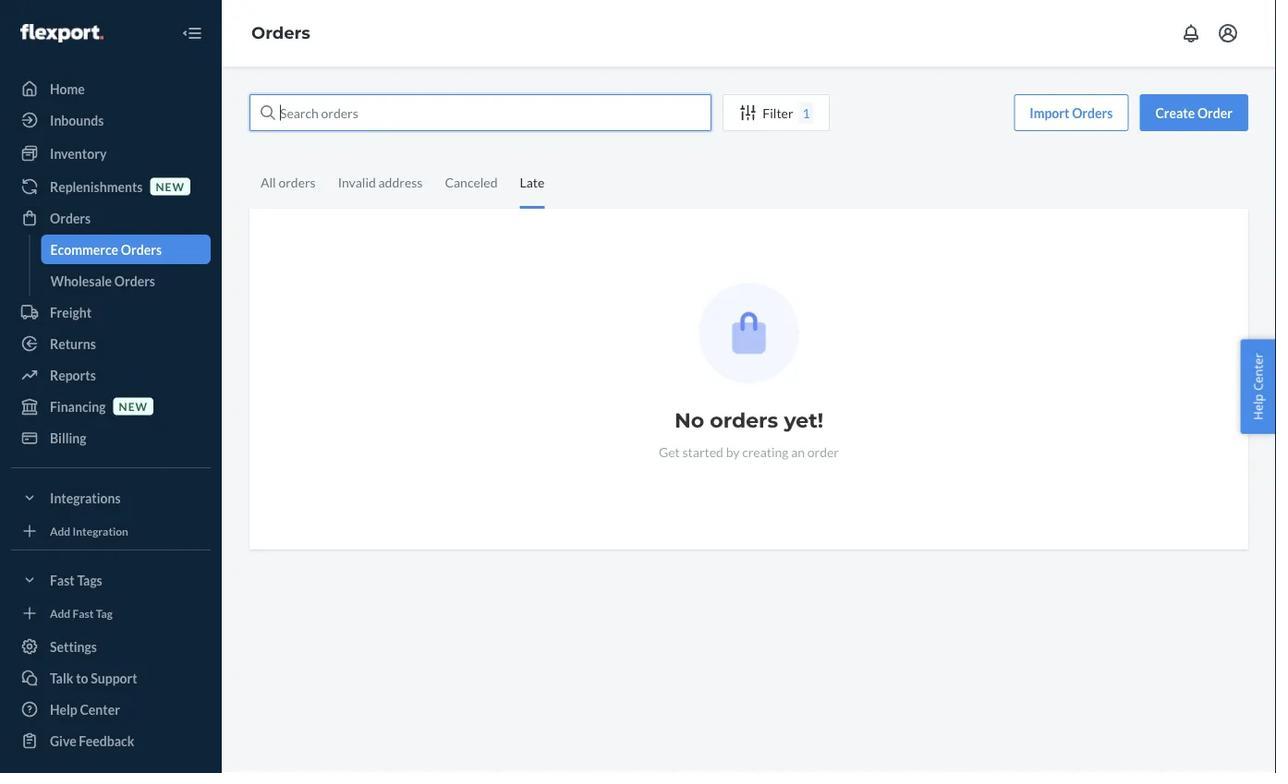 Task type: vqa. For each thing, say whether or not it's contained in the screenshot.
starts
no



Task type: describe. For each thing, give the bounding box(es) containing it.
filter 1
[[763, 105, 810, 121]]

help center button
[[1240, 339, 1276, 434]]

home
[[50, 81, 85, 97]]

late
[[520, 174, 545, 190]]

search image
[[261, 105, 275, 120]]

help center link
[[11, 695, 211, 724]]

returns
[[50, 336, 96, 352]]

add integration
[[50, 524, 128, 538]]

orders for no
[[710, 408, 778, 433]]

open account menu image
[[1217, 22, 1239, 44]]

talk to support button
[[11, 663, 211, 693]]

invalid address
[[338, 174, 423, 190]]

integrations
[[50, 490, 121, 506]]

ecommerce orders
[[50, 242, 162, 257]]

returns link
[[11, 329, 211, 359]]

orders up ecommerce
[[50, 210, 91, 226]]

0 horizontal spatial help center
[[50, 702, 120, 718]]

import orders
[[1030, 105, 1113, 121]]

inventory link
[[11, 139, 211, 168]]

talk
[[50, 670, 73, 686]]

1 vertical spatial fast
[[73, 607, 94, 620]]

feedback
[[79, 733, 134, 749]]

center inside button
[[1250, 353, 1266, 391]]

no orders yet!
[[674, 408, 823, 433]]

add for add fast tag
[[50, 607, 70, 620]]

fast tags
[[50, 572, 102, 588]]

inbounds link
[[11, 105, 211, 135]]

order
[[1197, 105, 1233, 121]]

give
[[50, 733, 76, 749]]

import
[[1030, 105, 1070, 121]]

integration
[[73, 524, 128, 538]]

started
[[682, 444, 723, 460]]

orders for wholesale orders
[[114, 273, 155, 289]]

wholesale orders
[[50, 273, 155, 289]]

billing link
[[11, 423, 211, 453]]

new for financing
[[119, 400, 148, 413]]

help center inside button
[[1250, 353, 1266, 420]]

all orders
[[261, 174, 316, 190]]

1 vertical spatial help
[[50, 702, 77, 718]]

wholesale
[[50, 273, 112, 289]]

freight
[[50, 304, 92, 320]]

canceled
[[445, 174, 498, 190]]

import orders button
[[1014, 94, 1129, 131]]

address
[[378, 174, 423, 190]]

integrations button
[[11, 483, 211, 513]]

yet!
[[784, 408, 823, 433]]

reports
[[50, 367, 96, 383]]

give feedback button
[[11, 726, 211, 756]]

orders up search icon
[[251, 23, 310, 43]]

orders for ecommerce orders
[[121, 242, 162, 257]]

orders for all
[[278, 174, 316, 190]]



Task type: locate. For each thing, give the bounding box(es) containing it.
support
[[91, 670, 137, 686]]

0 horizontal spatial orders link
[[11, 203, 211, 233]]

new
[[156, 180, 185, 193], [119, 400, 148, 413]]

orders link up ecommerce orders
[[11, 203, 211, 233]]

help center
[[1250, 353, 1266, 420], [50, 702, 120, 718]]

replenishments
[[50, 179, 143, 195]]

inventory
[[50, 146, 107, 161]]

orders inside "button"
[[1072, 105, 1113, 121]]

add fast tag
[[50, 607, 113, 620]]

flexport logo image
[[20, 24, 103, 42]]

2 add from the top
[[50, 607, 70, 620]]

0 horizontal spatial help
[[50, 702, 77, 718]]

fast tags button
[[11, 566, 211, 595]]

empty list image
[[699, 283, 799, 383]]

1 vertical spatial new
[[119, 400, 148, 413]]

1 horizontal spatial center
[[1250, 353, 1266, 391]]

billing
[[50, 430, 86, 446]]

add for add integration
[[50, 524, 70, 538]]

fast left tags
[[50, 572, 75, 588]]

tag
[[96, 607, 113, 620]]

orders right import
[[1072, 105, 1113, 121]]

orders link
[[251, 23, 310, 43], [11, 203, 211, 233]]

to
[[76, 670, 88, 686]]

tags
[[77, 572, 102, 588]]

create
[[1155, 105, 1195, 121]]

orders
[[278, 174, 316, 190], [710, 408, 778, 433]]

get started by creating an order
[[659, 444, 839, 460]]

1 horizontal spatial new
[[156, 180, 185, 193]]

1 vertical spatial orders link
[[11, 203, 211, 233]]

inbounds
[[50, 112, 104, 128]]

orders link up search icon
[[251, 23, 310, 43]]

help
[[1250, 394, 1266, 420], [50, 702, 77, 718]]

0 vertical spatial orders link
[[251, 23, 310, 43]]

1 vertical spatial help center
[[50, 702, 120, 718]]

fast
[[50, 572, 75, 588], [73, 607, 94, 620]]

0 horizontal spatial new
[[119, 400, 148, 413]]

orders
[[251, 23, 310, 43], [1072, 105, 1113, 121], [50, 210, 91, 226], [121, 242, 162, 257], [114, 273, 155, 289]]

1 vertical spatial center
[[80, 702, 120, 718]]

1 add from the top
[[50, 524, 70, 538]]

home link
[[11, 74, 211, 103]]

add
[[50, 524, 70, 538], [50, 607, 70, 620]]

center
[[1250, 353, 1266, 391], [80, 702, 120, 718]]

orders right all
[[278, 174, 316, 190]]

freight link
[[11, 298, 211, 327]]

new down reports link
[[119, 400, 148, 413]]

1 vertical spatial add
[[50, 607, 70, 620]]

ecommerce orders link
[[41, 235, 211, 264]]

add fast tag link
[[11, 602, 211, 625]]

talk to support
[[50, 670, 137, 686]]

ecommerce
[[50, 242, 118, 257]]

new down inventory link
[[156, 180, 185, 193]]

0 vertical spatial orders
[[278, 174, 316, 190]]

orders for import orders
[[1072, 105, 1113, 121]]

creating
[[742, 444, 789, 460]]

0 vertical spatial help
[[1250, 394, 1266, 420]]

fast inside dropdown button
[[50, 572, 75, 588]]

add up settings
[[50, 607, 70, 620]]

close navigation image
[[181, 22, 203, 44]]

wholesale orders link
[[41, 266, 211, 296]]

settings link
[[11, 632, 211, 662]]

invalid
[[338, 174, 376, 190]]

order
[[807, 444, 839, 460]]

0 vertical spatial new
[[156, 180, 185, 193]]

orders up get started by creating an order
[[710, 408, 778, 433]]

1
[[803, 105, 810, 121]]

orders up the wholesale orders link
[[121, 242, 162, 257]]

create order link
[[1140, 94, 1248, 131]]

new for replenishments
[[156, 180, 185, 193]]

filter
[[763, 105, 793, 121]]

help inside button
[[1250, 394, 1266, 420]]

settings
[[50, 639, 97, 655]]

0 vertical spatial help center
[[1250, 353, 1266, 420]]

financing
[[50, 399, 106, 414]]

all
[[261, 174, 276, 190]]

add integration link
[[11, 520, 211, 542]]

1 horizontal spatial help
[[1250, 394, 1266, 420]]

orders down ecommerce orders link
[[114, 273, 155, 289]]

0 horizontal spatial orders
[[278, 174, 316, 190]]

0 vertical spatial center
[[1250, 353, 1266, 391]]

add left integration
[[50, 524, 70, 538]]

by
[[726, 444, 740, 460]]

get
[[659, 444, 680, 460]]

1 horizontal spatial orders link
[[251, 23, 310, 43]]

Search orders text field
[[249, 94, 712, 131]]

0 horizontal spatial center
[[80, 702, 120, 718]]

0 vertical spatial add
[[50, 524, 70, 538]]

create order
[[1155, 105, 1233, 121]]

open notifications image
[[1180, 22, 1202, 44]]

1 horizontal spatial orders
[[710, 408, 778, 433]]

1 vertical spatial orders
[[710, 408, 778, 433]]

0 vertical spatial fast
[[50, 572, 75, 588]]

reports link
[[11, 360, 211, 390]]

1 horizontal spatial help center
[[1250, 353, 1266, 420]]

fast left tag at left bottom
[[73, 607, 94, 620]]

no
[[674, 408, 704, 433]]

give feedback
[[50, 733, 134, 749]]

an
[[791, 444, 805, 460]]



